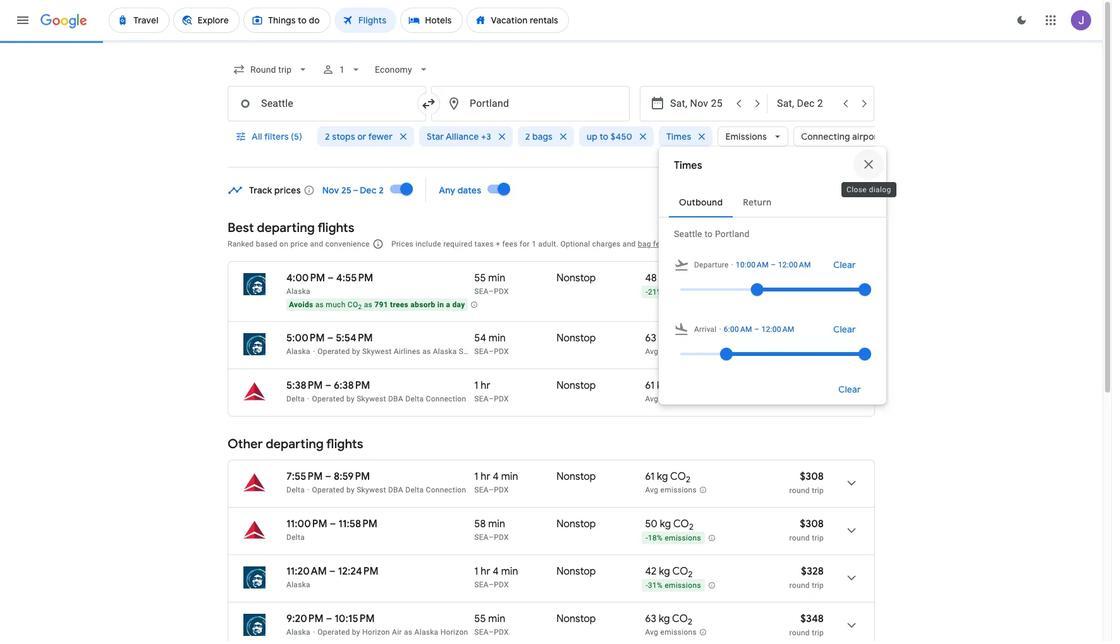 Task type: describe. For each thing, give the bounding box(es) containing it.
nonstop flight. element for 6:38 pm
[[557, 380, 596, 394]]

$308 for 50
[[800, 518, 824, 531]]

– inside 11:20 am – 12:24 pm alaska
[[329, 566, 336, 578]]

nonstop for 11:58 pm
[[557, 518, 596, 531]]

absorb
[[411, 300, 435, 309]]

any
[[439, 184, 456, 196]]

stops
[[332, 131, 355, 142]]

1 horizon from the left
[[362, 628, 390, 637]]

co inside 42 kg co 2
[[673, 566, 689, 578]]

2 inside 61 kg co 2
[[686, 475, 691, 485]]

348 US dollars text field
[[801, 613, 824, 626]]

nov
[[322, 184, 339, 196]]

leaves seattle-tacoma international airport at 7:55 pm on saturday, november 25 and arrives at portland international airport at 8:59 pm on saturday, november 25. element
[[287, 471, 370, 483]]

trip for 48
[[812, 288, 824, 297]]

$328 round trip
[[790, 566, 824, 590]]

- for 48
[[646, 288, 648, 297]]

other
[[228, 436, 263, 452]]

2 stops or fewer button
[[318, 121, 414, 152]]

sea for 5:54 pm
[[475, 347, 489, 356]]

2 vertical spatial clear
[[839, 384, 862, 395]]

to for up
[[600, 131, 609, 142]]

close
[[847, 185, 867, 194]]

48
[[645, 272, 657, 285]]

avg for 1 hr 4 min
[[645, 486, 659, 495]]

alaska inside 11:20 am – 12:24 pm alaska
[[287, 581, 311, 590]]

kg for 11:58 pm
[[660, 518, 671, 531]]

avoids as much co2 as 791 trees absorb in a day. learn more about this calculation. image
[[470, 301, 478, 309]]

6:38 pm
[[334, 380, 370, 392]]

Arrival time: 4:55 PM. text field
[[336, 272, 373, 285]]

dialog
[[869, 185, 891, 194]]

+
[[496, 240, 501, 249]]

Arrival time: 5:54 PM. text field
[[336, 332, 373, 345]]

operated down leaves seattle-tacoma international airport at 5:00 pm on saturday, november 25 and arrives at portland international airport at 5:54 pm on saturday, november 25. element
[[318, 347, 350, 356]]

kg inside 61 kg co avg emissions
[[657, 380, 668, 392]]

flights for other departing flights
[[326, 436, 363, 452]]

bag fees button
[[638, 240, 669, 249]]

leaves seattle-tacoma international airport at 5:00 pm on saturday, november 25 and arrives at portland international airport at 5:54 pm on saturday, november 25. element
[[287, 332, 373, 345]]

to for seattle
[[705, 229, 713, 239]]

6 sea from the top
[[475, 581, 489, 590]]

charges
[[593, 240, 621, 249]]

2 down the -31% emissions
[[688, 617, 693, 628]]

a
[[446, 300, 451, 309]]

round for 50
[[790, 534, 810, 543]]

assistance
[[750, 240, 789, 249]]

co inside 61 kg co 2
[[671, 471, 686, 483]]

emissions inside 61 kg co avg emissions
[[661, 395, 697, 404]]

– inside 4:00 pm – 4:55 pm alaska
[[328, 272, 334, 285]]

min for 11:58 pm
[[488, 518, 505, 531]]

leaves seattle-tacoma international airport at 11:00 pm on saturday, november 25 and arrives at portland international airport at 11:58 pm on saturday, november 25. element
[[287, 518, 378, 531]]

alaska right air
[[415, 628, 439, 637]]

$450
[[611, 131, 633, 142]]

pdx for 4:55 pm
[[494, 287, 509, 296]]

prices include required taxes + fees for 1 adult. optional charges and bag fees may apply. passenger assistance
[[391, 240, 789, 249]]

11:58 pm
[[339, 518, 378, 531]]

departure
[[695, 261, 729, 269]]

2 round from the top
[[790, 348, 810, 357]]

1 inside 'popup button'
[[340, 65, 345, 75]]

operated by horizon air as alaska horizon
[[318, 628, 468, 637]]

61 kg co avg emissions
[[645, 380, 697, 404]]

- for 42
[[646, 581, 648, 590]]

skywest for 6:38 pm
[[357, 395, 386, 404]]

flights for best departing flights
[[318, 220, 355, 236]]

passenger
[[711, 240, 748, 249]]

2 inside 2 stops or fewer popup button
[[325, 131, 330, 142]]

round trip
[[790, 348, 824, 357]]

dates
[[458, 184, 482, 196]]

track prices
[[249, 184, 301, 196]]

4 for 12:24 pm
[[493, 566, 499, 578]]

fewer
[[368, 131, 393, 142]]

as left much at the top left of the page
[[315, 300, 324, 309]]

seattle
[[674, 229, 703, 239]]

by down 10:15 pm
[[352, 628, 360, 637]]

as right air
[[404, 628, 413, 637]]

times button
[[659, 121, 713, 152]]

connection for 1 hr 4 min
[[426, 486, 466, 495]]

alaska left skywest
[[433, 347, 457, 356]]

$308 round trip for 61
[[790, 471, 824, 495]]

filters
[[264, 131, 289, 142]]

2 fees from the left
[[654, 240, 669, 249]]

day
[[453, 300, 465, 309]]

flight details. leaves seattle-tacoma international airport at 5:38 pm on saturday, november 25 and arrives at portland international airport at 6:38 pm on saturday, november 25. image
[[837, 377, 867, 407]]

+3
[[481, 131, 491, 142]]

Departure time: 4:00 PM. text field
[[287, 272, 325, 285]]

airlines
[[394, 347, 421, 356]]

total duration 54 min. element
[[475, 332, 557, 347]]

(5)
[[291, 131, 302, 142]]

loading results progress bar
[[0, 40, 1103, 43]]

31%
[[648, 581, 663, 590]]

delta inside 11:00 pm – 11:58 pm delta
[[287, 533, 305, 542]]

alaska down 5:00 pm text field
[[287, 347, 311, 356]]

61 for 61 kg co 2
[[645, 471, 655, 483]]

$258 round trip
[[790, 272, 824, 297]]

clear for 6:00 am – 12:00 am
[[834, 324, 857, 335]]

may
[[671, 240, 686, 249]]

1 and from the left
[[310, 240, 323, 249]]

nonstop flight. element for 12:24 pm
[[557, 566, 596, 580]]

required
[[444, 240, 473, 249]]

1 button
[[317, 54, 368, 85]]

nonstop for 5:54 pm
[[557, 332, 596, 345]]

1 vertical spatial times
[[674, 159, 703, 172]]

1 avg emissions from the top
[[645, 347, 697, 356]]

trip for 42
[[812, 581, 824, 590]]

-31% emissions
[[646, 581, 701, 590]]

kg for 5:54 pm
[[659, 332, 670, 345]]

4 sea from the top
[[475, 486, 489, 495]]

avg emissions for $308
[[645, 486, 697, 495]]

prices
[[391, 240, 414, 249]]

nonstop for 6:38 pm
[[557, 380, 596, 392]]

main menu image
[[15, 13, 30, 28]]

emissions
[[726, 131, 767, 142]]

ranked based on price and convenience
[[228, 240, 370, 249]]

63 for 54 min
[[645, 332, 657, 345]]

ranked
[[228, 240, 254, 249]]

departing for best
[[257, 220, 315, 236]]

kg for 10:15 pm
[[659, 613, 670, 626]]

price
[[291, 240, 308, 249]]

50 kg co 2
[[645, 518, 694, 533]]

connecting airports button
[[794, 121, 908, 152]]

11:20 am – 12:24 pm alaska
[[287, 566, 379, 590]]

12:00 am for 10:00 am – 12:00 am
[[778, 261, 811, 269]]

$348
[[801, 613, 824, 626]]

308 US dollars text field
[[800, 471, 824, 483]]

round for 63
[[790, 629, 810, 638]]

co inside 61 kg co avg emissions
[[671, 380, 686, 392]]

Arrival time: 11:58 PM. text field
[[339, 518, 378, 531]]

Departure time: 11:20 AM. text field
[[287, 566, 327, 578]]

- for 50
[[646, 534, 648, 543]]

Arrival time: 10:15 PM. text field
[[335, 613, 375, 626]]

trees
[[390, 300, 409, 309]]

2 horizon from the left
[[441, 628, 468, 637]]

avoids
[[289, 300, 313, 309]]

328 US dollars text field
[[802, 566, 824, 578]]

bags
[[533, 131, 553, 142]]

taxes
[[475, 240, 494, 249]]

21%
[[648, 288, 663, 297]]

round for 61
[[790, 486, 810, 495]]

prices
[[275, 184, 301, 196]]

connecting
[[801, 131, 851, 142]]

airports
[[853, 131, 886, 142]]

1 hr 4 min sea – pdx for 12:24 pm
[[475, 566, 518, 590]]

5:00 pm – 5:54 pm
[[287, 332, 373, 345]]

Return text field
[[777, 87, 836, 121]]

air
[[392, 628, 402, 637]]

42 kg co 2
[[645, 566, 693, 580]]

connecting airports
[[801, 131, 886, 142]]

11:20 am
[[287, 566, 327, 578]]

track
[[249, 184, 272, 196]]

other departing flights
[[228, 436, 363, 452]]

learn more about ranking image
[[373, 238, 384, 250]]

4:00 pm
[[287, 272, 325, 285]]

55 for 10:15 pm
[[475, 613, 486, 626]]

61 kg co 2
[[645, 471, 691, 485]]

much
[[326, 300, 346, 309]]

alaska down 9:20 pm
[[287, 628, 311, 637]]

alliance
[[446, 131, 479, 142]]

pdx for 10:15 pm
[[494, 628, 509, 637]]

avg for 54 min
[[645, 347, 659, 356]]

2 inside 42 kg co 2
[[689, 569, 693, 580]]

kg for 8:59 pm
[[657, 471, 668, 483]]

avg emissions for $348
[[645, 628, 697, 637]]

nonstop flight. element for 5:54 pm
[[557, 332, 596, 347]]

passenger assistance button
[[711, 240, 789, 249]]

all filters (5) button
[[228, 121, 313, 152]]

find the best price region
[[228, 174, 875, 211]]

change appearance image
[[1007, 5, 1037, 35]]

4:00 pm – 4:55 pm alaska
[[287, 272, 373, 296]]

$348 round trip
[[790, 613, 824, 638]]

58
[[475, 518, 486, 531]]

2 inside avoids as much co 2 as 791 trees absorb in a day
[[358, 304, 362, 311]]

star
[[427, 131, 444, 142]]

2 inside 50 kg co 2
[[689, 522, 694, 533]]

18%
[[648, 534, 663, 543]]

308 US dollars text field
[[800, 518, 824, 531]]

total duration 1 hr. element
[[475, 380, 557, 394]]

none search field containing times
[[228, 54, 908, 405]]

nonstop flight. element for 4:55 pm
[[557, 272, 596, 287]]

flight details. leaves seattle-tacoma international airport at 7:55 pm on saturday, november 25 and arrives at portland international airport at 8:59 pm on saturday, november 25. image
[[837, 468, 867, 498]]

6:00 am
[[724, 325, 753, 334]]

up to $450 button
[[579, 121, 654, 152]]



Task type: locate. For each thing, give the bounding box(es) containing it.
Departure time: 11:00 PM. text field
[[287, 518, 327, 531]]

apply.
[[688, 240, 709, 249]]

12:00 am up round trip
[[762, 325, 795, 334]]

round for 42
[[790, 581, 810, 590]]

2 up -18% emissions
[[689, 522, 694, 533]]

nov 25 – dec 2
[[322, 184, 384, 196]]

alaska
[[287, 287, 311, 296], [287, 347, 311, 356], [433, 347, 457, 356], [287, 581, 311, 590], [287, 628, 311, 637], [415, 628, 439, 637]]

1 55 min sea – pdx from the top
[[475, 272, 509, 296]]

co inside avoids as much co 2 as 791 trees absorb in a day
[[348, 300, 358, 309]]

operated by skywest dba delta connection for 5:38 pm – 6:38 pm
[[312, 395, 466, 404]]

1 hr 4 min sea – pdx up 58
[[475, 471, 518, 495]]

2 sea from the top
[[475, 347, 489, 356]]

None field
[[228, 58, 315, 81], [370, 58, 435, 81], [228, 58, 315, 81], [370, 58, 435, 81]]

2 vertical spatial clear button
[[824, 374, 877, 405]]

0 vertical spatial to
[[600, 131, 609, 142]]

2 trip from the top
[[812, 348, 824, 357]]

2 up the -31% emissions
[[689, 569, 693, 580]]

63 kg co 2 for 54 min
[[645, 332, 693, 347]]

and left bag
[[623, 240, 636, 249]]

1 sea from the top
[[475, 287, 489, 296]]

seattle to portland
[[674, 229, 750, 239]]

1 dba from the top
[[388, 395, 404, 404]]

2 hr from the top
[[481, 471, 491, 483]]

5:00 pm
[[287, 332, 325, 345]]

48 kg co
[[645, 272, 689, 285]]

operated
[[318, 347, 350, 356], [312, 395, 345, 404], [312, 486, 345, 495], [318, 628, 350, 637]]

0 vertical spatial 1 hr 4 min sea – pdx
[[475, 471, 518, 495]]

58 min sea – pdx
[[475, 518, 509, 542]]

avg emissions down the -31% emissions
[[645, 628, 697, 637]]

horizon right air
[[441, 628, 468, 637]]

1 hr 4 min sea – pdx
[[475, 471, 518, 495], [475, 566, 518, 590]]

2 63 from the top
[[645, 613, 657, 626]]

fees
[[503, 240, 518, 249], [654, 240, 669, 249]]

graph
[[838, 183, 863, 195]]

based
[[256, 240, 278, 249]]

-21% emissions
[[646, 288, 701, 297]]

avg inside 61 kg co avg emissions
[[645, 395, 659, 404]]

0 vertical spatial total duration 1 hr 4 min. element
[[475, 471, 557, 485]]

avg emissions
[[645, 347, 697, 356], [645, 486, 697, 495], [645, 628, 697, 637]]

1 vertical spatial 63
[[645, 613, 657, 626]]

4 up the 'total duration 58 min.' element
[[493, 471, 499, 483]]

1 total duration 1 hr 4 min. element from the top
[[475, 471, 557, 485]]

avg for 55 min
[[645, 628, 659, 637]]

skywest down 8:59 pm
[[357, 486, 386, 495]]

7 pdx from the top
[[494, 628, 509, 637]]

skywest down arrival time: 5:54 pm. text field
[[362, 347, 392, 356]]

close dialog image
[[862, 157, 877, 172]]

by
[[352, 347, 360, 356], [347, 395, 355, 404], [347, 486, 355, 495], [352, 628, 360, 637]]

0 vertical spatial skywest
[[362, 347, 392, 356]]

dba
[[388, 395, 404, 404], [388, 486, 404, 495]]

up
[[587, 131, 598, 142]]

2 55 from the top
[[475, 613, 486, 626]]

–
[[771, 261, 776, 269], [328, 272, 334, 285], [489, 287, 494, 296], [755, 325, 760, 334], [327, 332, 334, 345], [489, 347, 494, 356], [325, 380, 332, 392], [489, 395, 494, 404], [325, 471, 332, 483], [489, 486, 494, 495], [330, 518, 336, 531], [489, 533, 494, 542], [329, 566, 336, 578], [489, 581, 494, 590], [326, 613, 332, 626], [489, 628, 494, 637]]

leaves seattle-tacoma international airport at 9:20 pm on saturday, november 25 and arrives at portland international airport at 10:15 pm on saturday, november 25. element
[[287, 613, 375, 626]]

for
[[520, 240, 530, 249]]

1 pdx from the top
[[494, 287, 509, 296]]

best departing flights
[[228, 220, 355, 236]]

times inside popup button
[[667, 131, 692, 142]]

1 nonstop flight. element from the top
[[557, 272, 596, 287]]

nonstop flight. element for 10:15 pm
[[557, 613, 596, 628]]

alaska inside 4:00 pm – 4:55 pm alaska
[[287, 287, 311, 296]]

avg emissions down 61 kg co 2
[[645, 486, 697, 495]]

operated down 'leaves seattle-tacoma international airport at 5:38 pm on saturday, november 25 and arrives at portland international airport at 6:38 pm on saturday, november 25.' element at left
[[312, 395, 345, 404]]

or
[[357, 131, 367, 142]]

1 vertical spatial clear
[[834, 324, 857, 335]]

dba for 6:38 pm
[[388, 395, 404, 404]]

1 horizontal spatial fees
[[654, 240, 669, 249]]

min for 10:15 pm
[[489, 613, 506, 626]]

swap origin and destination. image
[[421, 96, 436, 111]]

2 up 50 kg co 2 on the bottom of the page
[[686, 475, 691, 485]]

4 round from the top
[[790, 534, 810, 543]]

0 vertical spatial avg emissions
[[645, 347, 697, 356]]

nonstop for 4:55 pm
[[557, 272, 596, 285]]

Departure time: 7:55 PM. text field
[[287, 471, 323, 483]]

pdx inside 1 hr sea – pdx
[[494, 395, 509, 404]]

operated down leaves seattle-tacoma international airport at 9:20 pm on saturday, november 25 and arrives at portland international airport at 10:15 pm on saturday, november 25. element
[[318, 628, 350, 637]]

times down times popup button
[[674, 159, 703, 172]]

- down 48
[[646, 288, 648, 297]]

kg
[[660, 272, 671, 285], [659, 332, 670, 345], [657, 380, 668, 392], [657, 471, 668, 483], [660, 518, 671, 531], [659, 566, 671, 578], [659, 613, 670, 626]]

total duration 1 hr 4 min. element down the 'total duration 58 min.' element
[[475, 566, 557, 580]]

1 horizontal spatial and
[[623, 240, 636, 249]]

hr inside 1 hr sea – pdx
[[481, 380, 491, 392]]

2 vertical spatial hr
[[481, 566, 491, 578]]

0 horizontal spatial and
[[310, 240, 323, 249]]

trip
[[812, 288, 824, 297], [812, 348, 824, 357], [812, 486, 824, 495], [812, 534, 824, 543], [812, 581, 824, 590], [812, 629, 824, 638]]

Departure time: 5:00 PM. text field
[[287, 332, 325, 345]]

round down 6:00 am – 12:00 am
[[790, 348, 810, 357]]

round down $348
[[790, 629, 810, 638]]

pdx for 11:58 pm
[[494, 533, 509, 542]]

1 vertical spatial -
[[646, 534, 648, 543]]

5 trip from the top
[[812, 581, 824, 590]]

round inside $348 round trip
[[790, 629, 810, 638]]

$308 round trip for 50
[[790, 518, 824, 543]]

9:20 pm – 10:15 pm
[[287, 613, 375, 626]]

operated by skywest airlines as alaska skywest
[[318, 347, 489, 356]]

$308 round trip up 308 us dollars text box
[[790, 471, 824, 495]]

 image
[[313, 347, 315, 356]]

2 connection from the top
[[426, 486, 466, 495]]

sea for 11:58 pm
[[475, 533, 489, 542]]

fees right +
[[503, 240, 518, 249]]

nonstop for 12:24 pm
[[557, 566, 596, 578]]

clear button for 6:00 am – 12:00 am
[[819, 319, 872, 340]]

1 for 6:38 pm
[[475, 380, 479, 392]]

$308 for 61
[[800, 471, 824, 483]]

1 vertical spatial avg emissions
[[645, 486, 697, 495]]

round inside $258 round trip
[[790, 288, 810, 297]]

55
[[475, 272, 486, 285], [475, 613, 486, 626]]

2 total duration 55 min. element from the top
[[475, 613, 557, 628]]

1 vertical spatial departing
[[266, 436, 324, 452]]

1 vertical spatial $308
[[800, 518, 824, 531]]

3 trip from the top
[[812, 486, 824, 495]]

kg inside 50 kg co 2
[[660, 518, 671, 531]]

- down 50
[[646, 534, 648, 543]]

11:00 pm
[[287, 518, 327, 531]]

in
[[438, 300, 444, 309]]

1 vertical spatial skywest
[[357, 395, 386, 404]]

include
[[416, 240, 441, 249]]

0 vertical spatial connection
[[426, 395, 466, 404]]

25 – dec
[[342, 184, 377, 196]]

4 trip from the top
[[812, 534, 824, 543]]

2 bags button
[[518, 121, 574, 152]]

clear button for 10:00 am – 12:00 am
[[819, 255, 872, 275]]

7 sea from the top
[[475, 628, 489, 637]]

1 63 kg co 2 from the top
[[645, 332, 693, 347]]

co
[[673, 272, 689, 285], [348, 300, 358, 309], [672, 332, 688, 345], [671, 380, 686, 392], [671, 471, 686, 483], [674, 518, 689, 531], [673, 566, 689, 578], [672, 613, 688, 626]]

min for 4:55 pm
[[489, 272, 506, 285]]

6 nonstop flight. element from the top
[[557, 566, 596, 580]]

fees right bag
[[654, 240, 669, 249]]

0 vertical spatial clear button
[[819, 255, 872, 275]]

flight details. leaves seattle-tacoma international airport at 9:20 pm on saturday, november 25 and arrives at portland international airport at 10:15 pm on saturday, november 25. image
[[837, 610, 867, 641]]

operated by skywest dba delta connection down arrival time: 6:38 pm. text box at left bottom
[[312, 395, 466, 404]]

2 vertical spatial avg emissions
[[645, 628, 697, 637]]

flights
[[318, 220, 355, 236], [326, 436, 363, 452]]

all filters (5)
[[252, 131, 302, 142]]

Departure time: 9:20 PM. text field
[[287, 613, 324, 626]]

None text field
[[228, 86, 426, 121], [431, 86, 630, 121], [228, 86, 426, 121], [431, 86, 630, 121]]

2 55 min sea – pdx from the top
[[475, 613, 509, 637]]

0 vertical spatial operated by skywest dba delta connection
[[312, 395, 466, 404]]

1 4 from the top
[[493, 471, 499, 483]]

6 pdx from the top
[[494, 581, 509, 590]]

up to $450
[[587, 131, 633, 142]]

flight details. leaves seattle-tacoma international airport at 11:20 am on saturday, november 25 and arrives at portland international airport at 12:24 pm on saturday, november 25. image
[[837, 563, 867, 593]]

2 avg from the top
[[645, 395, 659, 404]]

round down $308 text box
[[790, 486, 810, 495]]

min inside 58 min sea – pdx
[[488, 518, 505, 531]]

5 sea from the top
[[475, 533, 489, 542]]

to inside popup button
[[600, 131, 609, 142]]

1 61 from the top
[[645, 380, 655, 392]]

– inside 54 min sea – pdx
[[489, 347, 494, 356]]

dba for 8:59 pm
[[388, 486, 404, 495]]

trip inside $348 round trip
[[812, 629, 824, 638]]

0 horizontal spatial horizon
[[362, 628, 390, 637]]

trip for 63
[[812, 629, 824, 638]]

1 hr 4 min sea – pdx down 58 min sea – pdx
[[475, 566, 518, 590]]

nonstop flight. element for 8:59 pm
[[557, 471, 596, 485]]

round inside $328 round trip
[[790, 581, 810, 590]]

-18% emissions
[[646, 534, 701, 543]]

delta
[[287, 395, 305, 404], [406, 395, 424, 404], [287, 486, 305, 495], [406, 486, 424, 495], [287, 533, 305, 542]]

horizon
[[362, 628, 390, 637], [441, 628, 468, 637]]

0 vertical spatial -
[[646, 288, 648, 297]]

hr down skywest
[[481, 380, 491, 392]]

12:00 am up $258
[[778, 261, 811, 269]]

2 and from the left
[[623, 240, 636, 249]]

1 $308 from the top
[[800, 471, 824, 483]]

2 $308 from the top
[[800, 518, 824, 531]]

co inside 50 kg co 2
[[674, 518, 689, 531]]

1 vertical spatial 55
[[475, 613, 486, 626]]

sea for 6:38 pm
[[475, 395, 489, 404]]

avoids as much co 2 as 791 trees absorb in a day
[[289, 300, 465, 311]]

hr for 54
[[481, 380, 491, 392]]

hr up 58
[[481, 471, 491, 483]]

$328
[[802, 566, 824, 578]]

total duration 1 hr 4 min. element for 42
[[475, 566, 557, 580]]

4 pdx from the top
[[494, 486, 509, 495]]

hr down 58 min sea – pdx
[[481, 566, 491, 578]]

55 min sea – pdx for 10:15 pm
[[475, 613, 509, 637]]

price
[[815, 183, 836, 195]]

63 kg co 2 down the -31% emissions
[[645, 613, 693, 628]]

61 inside 61 kg co 2
[[645, 471, 655, 483]]

61 for 61 kg co avg emissions
[[645, 380, 655, 392]]

kg inside 61 kg co 2
[[657, 471, 668, 483]]

2 vertical spatial -
[[646, 581, 648, 590]]

61 inside 61 kg co avg emissions
[[645, 380, 655, 392]]

Departure time: 5:38 PM. text field
[[287, 380, 323, 392]]

3 hr from the top
[[481, 566, 491, 578]]

5 nonstop from the top
[[557, 518, 596, 531]]

1 total duration 55 min. element from the top
[[475, 272, 557, 287]]

star alliance +3 button
[[419, 121, 513, 152]]

3 avg emissions from the top
[[645, 628, 697, 637]]

min inside 54 min sea – pdx
[[489, 332, 506, 345]]

round down $258
[[790, 288, 810, 297]]

any dates
[[439, 184, 482, 196]]

1 vertical spatial total duration 1 hr 4 min. element
[[475, 566, 557, 580]]

0 vertical spatial flights
[[318, 220, 355, 236]]

times
[[667, 131, 692, 142], [674, 159, 703, 172]]

2 total duration 1 hr 4 min. element from the top
[[475, 566, 557, 580]]

departing
[[257, 220, 315, 236], [266, 436, 324, 452]]

star alliance +3
[[427, 131, 491, 142]]

4 for 8:59 pm
[[493, 471, 499, 483]]

pdx inside 58 min sea – pdx
[[494, 533, 509, 542]]

6 nonstop from the top
[[557, 566, 596, 578]]

trip inside $258 round trip
[[812, 288, 824, 297]]

2 dba from the top
[[388, 486, 404, 495]]

2 left stops
[[325, 131, 330, 142]]

Arrival time: 8:59 PM. text field
[[334, 471, 370, 483]]

1 55 from the top
[[475, 272, 486, 285]]

4 down 58 min sea – pdx
[[493, 566, 499, 578]]

2 down -21% emissions
[[688, 336, 693, 347]]

portland
[[715, 229, 750, 239]]

10:15 pm
[[335, 613, 375, 626]]

4 nonstop from the top
[[557, 471, 596, 483]]

sea inside 58 min sea – pdx
[[475, 533, 489, 542]]

total duration 55 min. element for 48
[[475, 272, 557, 287]]

2 inside find the best price region
[[379, 184, 384, 196]]

clear button
[[819, 255, 872, 275], [819, 319, 872, 340], [824, 374, 877, 405]]

trip for 61
[[812, 486, 824, 495]]

departing up the 7:55 pm text field
[[266, 436, 324, 452]]

2 63 kg co 2 from the top
[[645, 613, 693, 628]]

optional
[[561, 240, 591, 249]]

skywest down 6:38 pm
[[357, 395, 386, 404]]

main content containing best departing flights
[[228, 174, 875, 641]]

alaska down 11:20 am text box
[[287, 581, 311, 590]]

1 vertical spatial 63 kg co 2
[[645, 613, 693, 628]]

to right the up
[[600, 131, 609, 142]]

2 stops or fewer
[[325, 131, 393, 142]]

2 left 791
[[358, 304, 362, 311]]

1 vertical spatial hr
[[481, 471, 491, 483]]

1 63 from the top
[[645, 332, 657, 345]]

kg for 12:24 pm
[[659, 566, 671, 578]]

2 nonstop flight. element from the top
[[557, 332, 596, 347]]

by down arrival time: 5:54 pm. text field
[[352, 347, 360, 356]]

791
[[375, 300, 388, 309]]

3 sea from the top
[[475, 395, 489, 404]]

total duration 58 min. element
[[475, 518, 557, 533]]

1 round from the top
[[790, 288, 810, 297]]

operated by skywest dba delta connection for 7:55 pm – 8:59 pm
[[312, 486, 466, 495]]

1 inside 1 hr sea – pdx
[[475, 380, 479, 392]]

0 vertical spatial $308
[[800, 471, 824, 483]]

63 kg co 2 left arrival on the right bottom of the page
[[645, 332, 693, 347]]

0 vertical spatial times
[[667, 131, 692, 142]]

0 vertical spatial departing
[[257, 220, 315, 236]]

leaves seattle-tacoma international airport at 11:20 am on saturday, november 25 and arrives at portland international airport at 12:24 pm on saturday, november 25. element
[[287, 566, 379, 578]]

1 for 8:59 pm
[[475, 471, 479, 483]]

2 operated by skywest dba delta connection from the top
[[312, 486, 466, 495]]

skywest
[[459, 347, 489, 356]]

trip inside $328 round trip
[[812, 581, 824, 590]]

learn more about tracked prices image
[[303, 184, 315, 196]]

1 operated by skywest dba delta connection from the top
[[312, 395, 466, 404]]

leaves seattle-tacoma international airport at 4:00 pm on saturday, november 25 and arrives at portland international airport at 4:55 pm on saturday, november 25. element
[[287, 272, 373, 285]]

1 for 12:24 pm
[[475, 566, 479, 578]]

2 1 hr 4 min sea – pdx from the top
[[475, 566, 518, 590]]

12:00 am
[[778, 261, 811, 269], [762, 325, 795, 334]]

6 round from the top
[[790, 629, 810, 638]]

- down 42
[[646, 581, 648, 590]]

2 right 25 – dec
[[379, 184, 384, 196]]

round for 48
[[790, 288, 810, 297]]

kg inside 42 kg co 2
[[659, 566, 671, 578]]

0 vertical spatial 63
[[645, 332, 657, 345]]

1 vertical spatial 4
[[493, 566, 499, 578]]

7:55 pm – 8:59 pm
[[287, 471, 370, 483]]

63 for 55 min
[[645, 613, 657, 626]]

7 nonstop flight. element from the top
[[557, 613, 596, 628]]

total duration 1 hr 4 min. element
[[475, 471, 557, 485], [475, 566, 557, 580]]

258 US dollars text field
[[801, 272, 824, 285]]

1 vertical spatial dba
[[388, 486, 404, 495]]

$308 round trip up $328 text field
[[790, 518, 824, 543]]

1 avg from the top
[[645, 347, 659, 356]]

total duration 1 hr 4 min. element for 61
[[475, 471, 557, 485]]

Arrival time: 12:24 PM. text field
[[338, 566, 379, 578]]

0 vertical spatial clear
[[834, 259, 857, 271]]

1
[[340, 65, 345, 75], [532, 240, 537, 249], [475, 380, 479, 392], [475, 471, 479, 483], [475, 566, 479, 578]]

1 vertical spatial 12:00 am
[[762, 325, 795, 334]]

1 $308 round trip from the top
[[790, 471, 824, 495]]

9:20 pm
[[287, 613, 324, 626]]

1 connection from the top
[[426, 395, 466, 404]]

1 horizontal spatial to
[[705, 229, 713, 239]]

63 down 31%
[[645, 613, 657, 626]]

5 pdx from the top
[[494, 533, 509, 542]]

63 down the 21%
[[645, 332, 657, 345]]

avg emissions up 61 kg co avg emissions
[[645, 347, 697, 356]]

5 round from the top
[[790, 581, 810, 590]]

7 nonstop from the top
[[557, 613, 596, 626]]

total duration 55 min. element for 63
[[475, 613, 557, 628]]

42
[[645, 566, 657, 578]]

3 round from the top
[[790, 486, 810, 495]]

Departure text field
[[671, 87, 729, 121]]

nonstop flight. element for 11:58 pm
[[557, 518, 596, 533]]

2 avg emissions from the top
[[645, 486, 697, 495]]

main content
[[228, 174, 875, 641]]

5 nonstop flight. element from the top
[[557, 518, 596, 533]]

flights up convenience
[[318, 220, 355, 236]]

flights up 8:59 pm text field
[[326, 436, 363, 452]]

1 hr from the top
[[481, 380, 491, 392]]

1 vertical spatial flights
[[326, 436, 363, 452]]

– inside 11:00 pm – 11:58 pm delta
[[330, 518, 336, 531]]

0 vertical spatial dba
[[388, 395, 404, 404]]

all
[[252, 131, 262, 142]]

1 vertical spatial 1 hr 4 min sea – pdx
[[475, 566, 518, 590]]

operated by skywest dba delta connection down 8:59 pm
[[312, 486, 466, 495]]

0 vertical spatial $308 round trip
[[790, 471, 824, 495]]

leaves seattle-tacoma international airport at 5:38 pm on saturday, november 25 and arrives at portland international airport at 6:38 pm on saturday, november 25. element
[[287, 380, 370, 392]]

1 vertical spatial 55 min sea – pdx
[[475, 613, 509, 637]]

operated down leaves seattle-tacoma international airport at 7:55 pm on saturday, november 25 and arrives at portland international airport at 8:59 pm on saturday, november 25. element on the bottom left
[[312, 486, 345, 495]]

sea inside 1 hr sea – pdx
[[475, 395, 489, 404]]

4 avg from the top
[[645, 628, 659, 637]]

1 trip from the top
[[812, 288, 824, 297]]

0 vertical spatial 55
[[475, 272, 486, 285]]

nonstop for 10:15 pm
[[557, 613, 596, 626]]

trip for 50
[[812, 534, 824, 543]]

 image
[[313, 628, 315, 637]]

– inside 1 hr sea – pdx
[[489, 395, 494, 404]]

2 - from the top
[[646, 534, 648, 543]]

1 1 hr 4 min sea – pdx from the top
[[475, 471, 518, 495]]

horizon left air
[[362, 628, 390, 637]]

2 61 from the top
[[645, 471, 655, 483]]

1 - from the top
[[646, 288, 648, 297]]

4 nonstop flight. element from the top
[[557, 471, 596, 485]]

pdx for 5:54 pm
[[494, 347, 509, 356]]

1 fees from the left
[[503, 240, 518, 249]]

12:24 pm
[[338, 566, 379, 578]]

nonstop for 8:59 pm
[[557, 471, 596, 483]]

0 vertical spatial total duration 55 min. element
[[475, 272, 557, 287]]

6 trip from the top
[[812, 629, 824, 638]]

0 vertical spatial 4
[[493, 471, 499, 483]]

round down $328
[[790, 581, 810, 590]]

61
[[645, 380, 655, 392], [645, 471, 655, 483]]

-
[[646, 288, 648, 297], [646, 534, 648, 543], [646, 581, 648, 590]]

1 vertical spatial connection
[[426, 486, 466, 495]]

arrival
[[695, 325, 717, 334]]

2 bags
[[526, 131, 553, 142]]

adult.
[[539, 240, 559, 249]]

1 vertical spatial to
[[705, 229, 713, 239]]

10:00 am – 12:00 am
[[736, 261, 811, 269]]

pdx inside 54 min sea – pdx
[[494, 347, 509, 356]]

0 vertical spatial 55 min sea – pdx
[[475, 272, 509, 296]]

by down 8:59 pm text field
[[347, 486, 355, 495]]

None search field
[[228, 54, 908, 405]]

departing up "on" on the top of the page
[[257, 220, 315, 236]]

2 pdx from the top
[[494, 347, 509, 356]]

nonstop flight. element
[[557, 272, 596, 287], [557, 332, 596, 347], [557, 380, 596, 394], [557, 471, 596, 485], [557, 518, 596, 533], [557, 566, 596, 580], [557, 613, 596, 628]]

round down 308 us dollars text box
[[790, 534, 810, 543]]

12:00 am for 6:00 am – 12:00 am
[[762, 325, 795, 334]]

as
[[315, 300, 324, 309], [364, 300, 373, 309], [423, 347, 431, 356], [404, 628, 413, 637]]

emissions button
[[718, 121, 789, 152]]

clear for 10:00 am – 12:00 am
[[834, 259, 857, 271]]

7:55 pm
[[287, 471, 323, 483]]

sea for 4:55 pm
[[475, 287, 489, 296]]

times down departure text box
[[667, 131, 692, 142]]

1 horizontal spatial horizon
[[441, 628, 468, 637]]

to up apply. on the right
[[705, 229, 713, 239]]

sea for 10:15 pm
[[475, 628, 489, 637]]

1 vertical spatial $308 round trip
[[790, 518, 824, 543]]

3 pdx from the top
[[494, 395, 509, 404]]

total duration 1 hr 4 min. element up the 'total duration 58 min.' element
[[475, 471, 557, 485]]

departing for other
[[266, 436, 324, 452]]

2 4 from the top
[[493, 566, 499, 578]]

min
[[489, 272, 506, 285], [489, 332, 506, 345], [501, 471, 518, 483], [488, 518, 505, 531], [501, 566, 518, 578], [489, 613, 506, 626]]

– inside 58 min sea – pdx
[[489, 533, 494, 542]]

Arrival time: 6:38 PM. text field
[[334, 380, 370, 392]]

3 - from the top
[[646, 581, 648, 590]]

alaska up the avoids
[[287, 287, 311, 296]]

3 avg from the top
[[645, 486, 659, 495]]

63 kg co 2 for 55 min
[[645, 613, 693, 628]]

1 vertical spatial operated by skywest dba delta connection
[[312, 486, 466, 495]]

2 vertical spatial skywest
[[357, 486, 386, 495]]

0 vertical spatial hr
[[481, 380, 491, 392]]

sea inside 54 min sea – pdx
[[475, 347, 489, 356]]

1 vertical spatial clear button
[[819, 319, 872, 340]]

0 horizontal spatial fees
[[503, 240, 518, 249]]

5:38 pm
[[287, 380, 323, 392]]

55 min sea – pdx for 4:55 pm
[[475, 272, 509, 296]]

3 nonstop flight. element from the top
[[557, 380, 596, 394]]

2 left bags
[[526, 131, 530, 142]]

min for 5:54 pm
[[489, 332, 506, 345]]

$308 left flight details. leaves seattle-tacoma international airport at 7:55 pm on saturday, november 25 and arrives at portland international airport at 8:59 pm on saturday, november 25. image
[[800, 471, 824, 483]]

1 vertical spatial total duration 55 min. element
[[475, 613, 557, 628]]

as right airlines
[[423, 347, 431, 356]]

2 nonstop from the top
[[557, 332, 596, 345]]

1 nonstop from the top
[[557, 272, 596, 285]]

avg
[[645, 347, 659, 356], [645, 395, 659, 404], [645, 486, 659, 495], [645, 628, 659, 637]]

pdx for 6:38 pm
[[494, 395, 509, 404]]

flight details. leaves seattle-tacoma international airport at 11:00 pm on saturday, november 25 and arrives at portland international airport at 11:58 pm on saturday, november 25. image
[[837, 516, 867, 546]]

total duration 55 min. element
[[475, 272, 557, 287], [475, 613, 557, 628]]

2 inside 2 bags popup button
[[526, 131, 530, 142]]

connection for 1 hr
[[426, 395, 466, 404]]

55 for 4:55 pm
[[475, 272, 486, 285]]

0 horizontal spatial to
[[600, 131, 609, 142]]

0 vertical spatial 61
[[645, 380, 655, 392]]

63
[[645, 332, 657, 345], [645, 613, 657, 626]]

hr for 58
[[481, 566, 491, 578]]

54 min sea – pdx
[[475, 332, 509, 356]]

$308 left flight details. leaves seattle-tacoma international airport at 11:00 pm on saturday, november 25 and arrives at portland international airport at 11:58 pm on saturday, november 25. icon
[[800, 518, 824, 531]]

2 $308 round trip from the top
[[790, 518, 824, 543]]

1 hr 4 min sea – pdx for 8:59 pm
[[475, 471, 518, 495]]

3 nonstop from the top
[[557, 380, 596, 392]]

skywest for 8:59 pm
[[357, 486, 386, 495]]

8:59 pm
[[334, 471, 370, 483]]

and right the price
[[310, 240, 323, 249]]

0 vertical spatial 63 kg co 2
[[645, 332, 693, 347]]

5:38 pm – 6:38 pm
[[287, 380, 370, 392]]

1 vertical spatial 61
[[645, 471, 655, 483]]

by down 6:38 pm
[[347, 395, 355, 404]]

as left 791
[[364, 300, 373, 309]]

0 vertical spatial 12:00 am
[[778, 261, 811, 269]]



Task type: vqa. For each thing, say whether or not it's contained in the screenshot.
1 associated with 8:59 PM
yes



